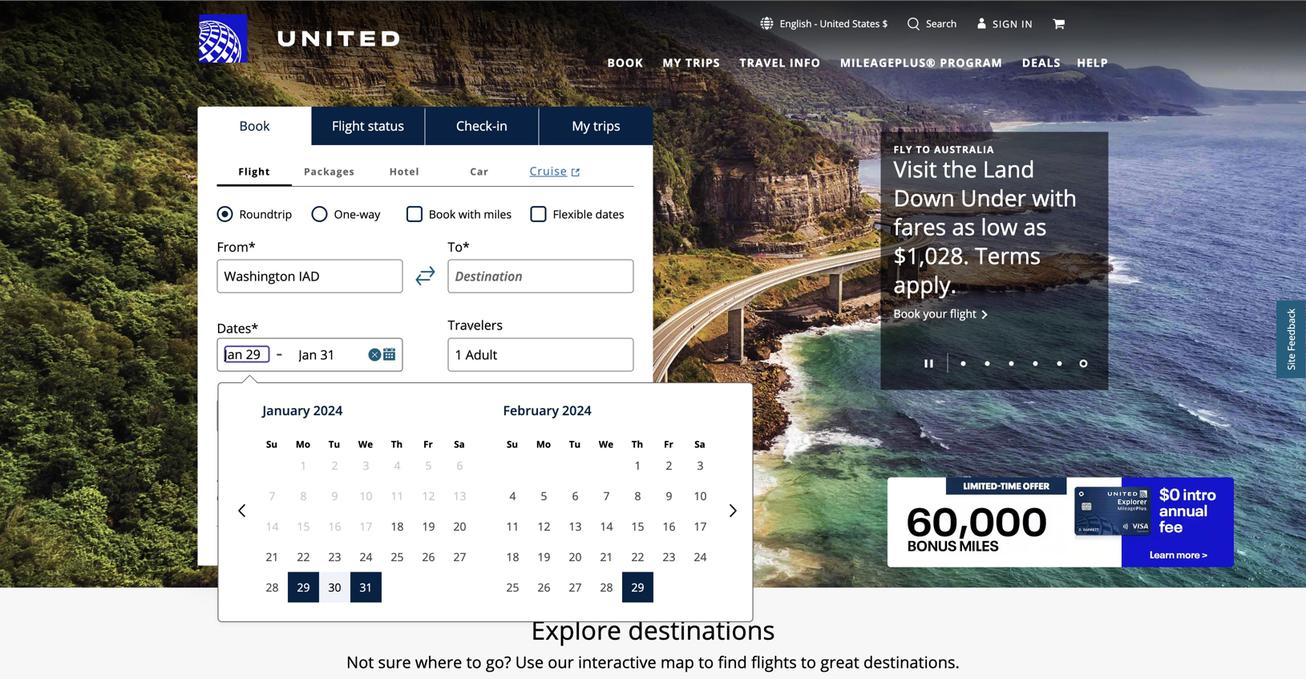 Task type: locate. For each thing, give the bounding box(es) containing it.
1 23 button from the left
[[319, 542, 350, 572]]

0 horizontal spatial 15 button
[[288, 511, 319, 542]]

23 button up explore destinations element
[[654, 542, 685, 572]]

6 for 6 button to the left
[[457, 458, 463, 473]]

united
[[820, 17, 850, 30]]

18 button down find
[[497, 542, 528, 572]]

mo
[[296, 438, 310, 451], [536, 438, 551, 451]]

1 7 from the left
[[269, 488, 275, 504]]

22 button down bag rules and fees for optional services
[[288, 542, 319, 572]]

tab list up cruise tab list
[[198, 107, 653, 145]]

0 horizontal spatial your
[[511, 517, 540, 534]]

1 horizontal spatial in
[[1022, 17, 1033, 31]]

1 horizontal spatial 29
[[631, 580, 644, 595]]

1 horizontal spatial mo
[[536, 438, 551, 451]]

18 button down upgrades)
[[382, 511, 413, 542]]

car
[[470, 165, 489, 178]]

1 for 1 adult
[[455, 346, 462, 363]]

7 down "advanced search" link
[[269, 488, 275, 504]]

17
[[360, 519, 372, 534], [694, 519, 707, 534]]

0 horizontal spatial 23
[[328, 549, 341, 565]]

2 2 button from the left
[[654, 450, 685, 481]]

0 horizontal spatial 1 button
[[288, 450, 319, 481]]

25 down find
[[506, 580, 519, 595]]

3 button for january 2024
[[350, 450, 382, 481]]

19 down find your travel credits button
[[538, 549, 550, 565]]

8 button up credits
[[622, 481, 654, 511]]

21 button down credits
[[591, 542, 622, 572]]

book inside the fly to australia visit the land down under with fares as low as $1,028. terms apply. book your flight
[[894, 306, 920, 321]]

15 button right travel
[[622, 511, 654, 542]]

29 up explore destinations element
[[631, 580, 644, 595]]

1 horizontal spatial 20
[[569, 549, 582, 565]]

10 button up services
[[350, 481, 382, 511]]

travel info
[[740, 55, 821, 70]]

as
[[952, 211, 975, 242], [1024, 211, 1047, 242]]

1 10 from the left
[[360, 488, 372, 504]]

0 horizontal spatial 3
[[363, 458, 369, 473]]

1 horizontal spatial 24
[[694, 549, 707, 565]]

9 button left move forward to switch to the next month. image on the bottom of the page
[[654, 481, 685, 511]]

0 vertical spatial and
[[319, 491, 336, 504]]

Return text field
[[299, 346, 361, 363]]

25 button down find
[[497, 572, 528, 603]]

28 button left 30 button
[[257, 572, 288, 603]]

to left go?
[[466, 651, 482, 673]]

flight for flight
[[238, 165, 270, 178]]

tab list down english - united states $
[[598, 48, 1064, 72]]

visit
[[894, 154, 937, 184]]

1 button up city
[[288, 450, 319, 481]]

13 button
[[444, 481, 476, 511], [560, 511, 591, 542]]

25 button down services
[[382, 542, 413, 572]]

29 left 30 button
[[297, 580, 310, 595]]

8 button
[[288, 481, 319, 511], [622, 481, 654, 511]]

tab list
[[598, 48, 1064, 72], [198, 107, 653, 145]]

2 8 button from the left
[[622, 481, 654, 511]]

0 horizontal spatial 7 button
[[257, 481, 288, 511]]

0 horizontal spatial 28
[[266, 580, 279, 595]]

su
[[266, 438, 277, 451], [507, 438, 518, 451]]

11 button left travel
[[497, 511, 528, 542]]

14 button right travel
[[591, 511, 622, 542]]

21
[[266, 549, 279, 565], [600, 549, 613, 565]]

1 horizontal spatial th
[[632, 438, 643, 451]]

1 horizontal spatial 20 button
[[560, 542, 591, 572]]

1 24 from the left
[[360, 549, 372, 565]]

21 down credits
[[600, 549, 613, 565]]

1 horizontal spatial 17
[[694, 519, 707, 534]]

29
[[297, 580, 310, 595], [631, 580, 644, 595]]

1 2024 from the left
[[313, 402, 343, 419]]

2 button
[[319, 450, 350, 481], [654, 450, 685, 481]]

27
[[453, 549, 466, 565], [569, 580, 582, 595]]

navigation containing book
[[0, 14, 1306, 72]]

28 left 30 button
[[266, 580, 279, 595]]

1 tu from the left
[[329, 438, 340, 451]]

16 button right credits
[[654, 511, 685, 542]]

tab list containing book
[[598, 48, 1064, 72]]

1 fr from the left
[[423, 438, 433, 451]]

24 button up 31
[[350, 542, 382, 572]]

25 down services
[[391, 549, 404, 565]]

22 down bag rules and fees for optional services
[[297, 549, 310, 565]]

2 horizontal spatial 1
[[635, 458, 641, 473]]

0 horizontal spatial to
[[466, 651, 482, 673]]

flight inside cruise tab list
[[238, 165, 270, 178]]

2024 right january
[[313, 402, 343, 419]]

travel
[[543, 517, 579, 534]]

2 23 button from the left
[[654, 542, 685, 572]]

credits
[[582, 517, 624, 534]]

2024 for january 2024
[[313, 402, 343, 419]]

16 button right for
[[319, 511, 350, 542]]

1 horizontal spatial and
[[319, 491, 336, 504]]

0 vertical spatial tab list
[[598, 48, 1064, 72]]

10 button
[[350, 481, 382, 511], [685, 481, 716, 511]]

2 3 from the left
[[697, 458, 704, 473]]

0 horizontal spatial fr
[[423, 438, 433, 451]]

21 button down fees
[[257, 542, 288, 572]]

28 for second 28 button from the left
[[600, 580, 613, 595]]

sure
[[378, 651, 411, 673]]

bag
[[217, 515, 234, 528]]

2 vertical spatial book
[[894, 306, 920, 321]]

0 vertical spatial 5
[[425, 458, 432, 473]]

2 16 from the left
[[663, 519, 676, 534]]

1 for january 2024 1 button
[[300, 458, 307, 473]]

flight up round trip flight search element
[[238, 165, 270, 178]]

english - united states $
[[780, 17, 888, 30]]

18 right optional
[[391, 519, 404, 534]]

20 button left find
[[444, 511, 476, 542]]

january 2024
[[263, 402, 343, 419]]

0 horizontal spatial 23 button
[[319, 542, 350, 572]]

6 button
[[444, 450, 476, 481], [560, 481, 591, 511]]

1 horizontal spatial 1
[[455, 346, 462, 363]]

0 vertical spatial your
[[923, 306, 947, 321]]

1 29 button from the left
[[288, 572, 319, 603]]

tab list inside navigation
[[598, 48, 1064, 72]]

1 9 from the left
[[332, 488, 338, 504]]

2 15 from the left
[[631, 519, 644, 534]]

2 22 from the left
[[631, 549, 644, 565]]

2 9 from the left
[[666, 488, 672, 504]]

0 horizontal spatial 10
[[360, 488, 372, 504]]

2 21 from the left
[[600, 549, 613, 565]]

1 horizontal spatial 19 button
[[528, 542, 560, 572]]

1 horizontal spatial book
[[429, 206, 456, 222]]

1 15 button from the left
[[288, 511, 319, 542]]

1 horizontal spatial 24 button
[[685, 542, 716, 572]]

2 24 button from the left
[[685, 542, 716, 572]]

carousel buttons element
[[894, 348, 1096, 377]]

fr
[[423, 438, 433, 451], [664, 438, 673, 451]]

1 3 button from the left
[[350, 450, 382, 481]]

1 horizontal spatial 12
[[538, 519, 550, 534]]

cruise
[[530, 163, 568, 178]]

18 down find
[[506, 549, 519, 565]]

1 28 button from the left
[[257, 572, 288, 603]]

2 3 button from the left
[[685, 450, 716, 481]]

my trips
[[663, 55, 720, 70]]

1 3 from the left
[[363, 458, 369, 473]]

2 8 from the left
[[635, 488, 641, 504]]

0 vertical spatial book
[[239, 117, 270, 134]]

9
[[332, 488, 338, 504], [666, 488, 672, 504]]

0 horizontal spatial 9
[[332, 488, 338, 504]]

15 down city
[[297, 519, 310, 534]]

12 button
[[413, 481, 444, 511], [528, 511, 560, 542]]

11 button
[[382, 481, 413, 511], [497, 511, 528, 542]]

28 up "explore"
[[600, 580, 613, 595]]

1 1 button from the left
[[288, 450, 319, 481]]

5
[[425, 458, 432, 473], [541, 488, 547, 504]]

0 horizontal spatial 20
[[453, 519, 466, 534]]

help
[[1077, 55, 1109, 70]]

15 button down city
[[288, 511, 319, 542]]

$1,028.
[[894, 240, 969, 271]]

17 button down upgrades)
[[350, 511, 382, 542]]

1 vertical spatial 19
[[538, 549, 550, 565]]

0 horizontal spatial 11
[[391, 488, 404, 504]]

22 button down credits
[[622, 542, 654, 572]]

tu down the february 2024
[[569, 438, 581, 451]]

20 down travel
[[569, 549, 582, 565]]

9 for 2nd 9 button from the right
[[332, 488, 338, 504]]

14 button
[[257, 511, 288, 542], [591, 511, 622, 542]]

29 button up explore destinations element
[[622, 572, 654, 603]]

2 horizontal spatial to
[[801, 651, 816, 673]]

7 up credits
[[603, 488, 610, 504]]

my
[[572, 117, 590, 134]]

24 button up destinations
[[685, 542, 716, 572]]

29 button left 30
[[288, 572, 319, 603]]

as left low
[[952, 211, 975, 242]]

12
[[422, 488, 435, 504], [538, 519, 550, 534]]

book your flight link
[[894, 306, 986, 321]]

7 button up fees
[[257, 481, 288, 511]]

book link
[[604, 55, 647, 72]]

0 horizontal spatial 13
[[453, 488, 466, 504]]

tu down 'january 2024'
[[329, 438, 340, 451]]

19 button down find your travel credits
[[528, 542, 560, 572]]

24 up 31
[[360, 549, 372, 565]]

slide 6 of 6 image
[[1080, 359, 1088, 368]]

1 mo from the left
[[296, 438, 310, 451]]

0 horizontal spatial 3 button
[[350, 450, 382, 481]]

your right find
[[511, 517, 540, 534]]

18
[[391, 519, 404, 534], [506, 549, 519, 565]]

1 horizontal spatial 28
[[600, 580, 613, 595]]

12 button right upgrades)
[[413, 481, 444, 511]]

23
[[328, 549, 341, 565], [663, 549, 676, 565]]

25
[[391, 549, 404, 565], [506, 580, 519, 595]]

0 horizontal spatial 5
[[425, 458, 432, 473]]

1 vertical spatial flight
[[238, 165, 270, 178]]

1 horizontal spatial sa
[[695, 438, 705, 451]]

1 horizontal spatial 2 button
[[654, 450, 685, 481]]

0 horizontal spatial 4 button
[[382, 450, 413, 481]]

20 button down travel
[[560, 542, 591, 572]]

and right city
[[319, 491, 336, 504]]

11 button up services
[[382, 481, 413, 511]]

0 horizontal spatial sa
[[454, 438, 465, 451]]

1 horizontal spatial as
[[1024, 211, 1047, 242]]

find
[[481, 517, 508, 534]]

1 8 from the left
[[300, 488, 307, 504]]

19 button right services
[[413, 511, 444, 542]]

0 horizontal spatial tu
[[329, 438, 340, 451]]

1 horizontal spatial 11 button
[[497, 511, 528, 542]]

14 right travel
[[600, 519, 613, 534]]

1 horizontal spatial 22
[[631, 549, 644, 565]]

check-
[[456, 117, 496, 134]]

0 vertical spatial 20
[[453, 519, 466, 534]]

1 horizontal spatial 6
[[572, 488, 579, 504]]

28 button up "explore"
[[591, 572, 622, 603]]

1 23 from the left
[[328, 549, 341, 565]]

su up "advanced search" link
[[266, 438, 277, 451]]

one way flight search element
[[328, 204, 380, 224]]

0 vertical spatial 27
[[453, 549, 466, 565]]

0 horizontal spatial 21
[[266, 549, 279, 565]]

0 horizontal spatial 2
[[332, 458, 338, 473]]

7
[[269, 488, 275, 504], [603, 488, 610, 504]]

in inside button
[[1022, 17, 1033, 31]]

and inside advanced search (certificates, multi-city and upgrades)
[[319, 491, 336, 504]]

16 right credits
[[663, 519, 676, 534]]

28 button
[[257, 572, 288, 603], [591, 572, 622, 603]]

1 horizontal spatial 16
[[663, 519, 676, 534]]

1 horizontal spatial 2024
[[562, 402, 592, 419]]

0 vertical spatial 12
[[422, 488, 435, 504]]

21 down bag rules and fees for optional services
[[266, 549, 279, 565]]

dates
[[596, 206, 624, 222]]

0 horizontal spatial flight
[[238, 165, 270, 178]]

26 button up "explore"
[[528, 572, 560, 603]]

0 horizontal spatial 18
[[391, 519, 404, 534]]

visit the land down under with fares as low as $1,028. terms apply. link
[[894, 154, 1096, 299]]

17 button left move forward to switch to the next month. image on the bottom of the page
[[685, 511, 716, 542]]

11 up services
[[391, 488, 404, 504]]

states
[[852, 17, 880, 30]]

12 right find
[[538, 519, 550, 534]]

1 sa from the left
[[454, 438, 465, 451]]

2024 for february 2024
[[562, 402, 592, 419]]

0 vertical spatial 18
[[391, 519, 404, 534]]

1 24 button from the left
[[350, 542, 382, 572]]

1 horizontal spatial 19
[[538, 549, 550, 565]]

search
[[926, 17, 957, 30]]

2 2 from the left
[[666, 458, 672, 473]]

0 horizontal spatial 22
[[297, 549, 310, 565]]

24 button
[[350, 542, 382, 572], [685, 542, 716, 572]]

2 10 from the left
[[694, 488, 707, 504]]

10 button left move forward to switch to the next month. image on the bottom of the page
[[685, 481, 716, 511]]

4 button up upgrades)
[[382, 450, 413, 481]]

0 horizontal spatial 25
[[391, 549, 404, 565]]

16 for second 16 "button" from the right
[[328, 519, 341, 534]]

9 button up optional
[[319, 481, 350, 511]]

1 22 button from the left
[[288, 542, 319, 572]]

26 button
[[413, 542, 444, 572], [528, 572, 560, 603]]

1 vertical spatial tab list
[[198, 107, 653, 145]]

1 horizontal spatial 22 button
[[622, 542, 654, 572]]

12 button right find
[[528, 511, 560, 542]]

to left great
[[801, 651, 816, 673]]

reverse origin and destination image
[[416, 266, 435, 285]]

1
[[455, 346, 462, 363], [300, 458, 307, 473], [635, 458, 641, 473]]

flight inside tab list
[[332, 117, 365, 134]]

0 horizontal spatial 24 button
[[350, 542, 382, 572]]

1 2 from the left
[[332, 458, 338, 473]]

15 right credits
[[631, 519, 644, 534]]

1 vertical spatial in
[[496, 117, 508, 134]]

23 up 30
[[328, 549, 341, 565]]

navigation
[[0, 14, 1306, 72]]

22 up explore destinations element
[[631, 549, 644, 565]]

8 button up bag rules and fees for optional services
[[288, 481, 319, 511]]

from*
[[217, 238, 256, 255]]

1 horizontal spatial we
[[599, 438, 613, 451]]

3 button for february 2024
[[685, 450, 716, 481]]

1 button for january 2024
[[288, 450, 319, 481]]

1 adult button
[[448, 338, 634, 372]]

9 button
[[319, 481, 350, 511], [654, 481, 685, 511]]

with right under
[[1032, 182, 1077, 213]]

to left "find"
[[699, 651, 714, 673]]

1 14 from the left
[[266, 519, 279, 534]]

book
[[239, 117, 270, 134], [429, 206, 456, 222], [894, 306, 920, 321]]

27 button
[[444, 542, 476, 572], [560, 572, 591, 603]]

20 left find
[[453, 519, 466, 534]]

0 horizontal spatial 8
[[300, 488, 307, 504]]

book for book
[[239, 117, 270, 134]]

7 button up credits
[[591, 481, 622, 511]]

23 up explore destinations element
[[663, 549, 676, 565]]

flight left "status" on the top of page
[[332, 117, 365, 134]]

sa
[[454, 438, 465, 451], [695, 438, 705, 451]]

mo up search on the bottom left
[[296, 438, 310, 451]]

explore destinations element
[[105, 613, 1201, 647]]

round trip flight search element
[[233, 204, 292, 224]]

move forward to switch to the next month. image
[[727, 504, 740, 517]]

3 to from the left
[[801, 651, 816, 673]]

mo down the february 2024
[[536, 438, 551, 451]]

1 horizontal spatial your
[[923, 306, 947, 321]]

1 horizontal spatial 7
[[603, 488, 610, 504]]

26 button right 31 button
[[413, 542, 444, 572]]

1 22 from the left
[[297, 549, 310, 565]]

14 left fees
[[266, 519, 279, 534]]

2 1 button from the left
[[622, 450, 654, 481]]

2 2024 from the left
[[562, 402, 592, 419]]

1 horizontal spatial 4
[[510, 488, 516, 504]]

20 for rightmost 20 button
[[569, 549, 582, 565]]

1 16 from the left
[[328, 519, 341, 534]]

with inside the fly to australia visit the land down under with fares as low as $1,028. terms apply. book your flight
[[1032, 182, 1077, 213]]

6 for 6 button to the right
[[572, 488, 579, 504]]

0 horizontal spatial book
[[239, 117, 270, 134]]

for
[[302, 515, 315, 528]]

book inside tab list
[[239, 117, 270, 134]]

bag rules and fees for optional services
[[217, 515, 393, 528]]

1 horizontal spatial 8
[[635, 488, 641, 504]]

as right low
[[1024, 211, 1047, 242]]

0 horizontal spatial 24
[[360, 549, 372, 565]]

0 horizontal spatial 14
[[266, 519, 279, 534]]

0 vertical spatial flight
[[332, 117, 365, 134]]

1 2 button from the left
[[319, 450, 350, 481]]

3 button
[[350, 450, 382, 481], [685, 450, 716, 481]]

with
[[1032, 182, 1077, 213], [459, 206, 481, 222]]

Departure text field
[[224, 346, 270, 364]]

th
[[391, 438, 403, 451], [632, 438, 643, 451]]

4
[[394, 458, 401, 473], [510, 488, 516, 504]]

1 to from the left
[[466, 651, 482, 673]]

to*
[[448, 238, 470, 255]]

2 28 from the left
[[600, 580, 613, 595]]

in inside tab list
[[496, 117, 508, 134]]

2024 right february
[[562, 402, 592, 419]]

0 vertical spatial 4
[[394, 458, 401, 473]]

7 button
[[257, 481, 288, 511], [591, 481, 622, 511]]

23 button up 30
[[319, 542, 350, 572]]

book
[[607, 55, 643, 70]]

fees
[[281, 515, 299, 528]]

1 horizontal spatial 7 button
[[591, 481, 622, 511]]

2 28 button from the left
[[591, 572, 622, 603]]

2 for february 2024
[[666, 458, 672, 473]]

11 left travel
[[506, 519, 519, 534]]

24 up destinations
[[694, 549, 707, 565]]

16
[[328, 519, 341, 534], [663, 519, 676, 534]]

0 horizontal spatial su
[[266, 438, 277, 451]]

your inside the fly to australia visit the land down under with fares as low as $1,028. terms apply. book your flight
[[923, 306, 947, 321]]

great
[[821, 651, 859, 673]]

0 horizontal spatial 1
[[300, 458, 307, 473]]

su down february
[[507, 438, 518, 451]]

explore
[[531, 613, 621, 647]]

and left fees
[[261, 515, 278, 528]]

1 horizontal spatial 14 button
[[591, 511, 622, 542]]

slide 1 of 6 image
[[961, 361, 966, 366]]

2 24 from the left
[[694, 549, 707, 565]]

19 right services
[[422, 519, 435, 534]]

2 to from the left
[[699, 651, 714, 673]]

12 right upgrades)
[[422, 488, 435, 504]]

1 button up credits
[[622, 450, 654, 481]]

1 horizontal spatial 9 button
[[654, 481, 685, 511]]

your left "flight"
[[923, 306, 947, 321]]

with left miles
[[459, 206, 481, 222]]

slide 2 of 6 image
[[985, 361, 990, 366]]

2 horizontal spatial book
[[894, 306, 920, 321]]

15 button
[[288, 511, 319, 542], [622, 511, 654, 542]]

1 inside '1 adult' popup button
[[455, 346, 462, 363]]

0 horizontal spatial 26 button
[[413, 542, 444, 572]]

1 28 from the left
[[266, 580, 279, 595]]

1 vertical spatial 6
[[572, 488, 579, 504]]

14 button down multi-
[[257, 511, 288, 542]]

2 mo from the left
[[536, 438, 551, 451]]

16 right for
[[328, 519, 341, 534]]



Task type: describe. For each thing, give the bounding box(es) containing it.
2 22 button from the left
[[622, 542, 654, 572]]

your inside button
[[511, 517, 540, 534]]

8 for 2nd 8 button from the right
[[300, 488, 307, 504]]

to
[[916, 143, 931, 156]]

where
[[415, 651, 462, 673]]

10 for 2nd 10 button from right
[[360, 488, 372, 504]]

24 for first the 24 button from right
[[694, 549, 707, 565]]

flight status
[[332, 117, 404, 134]]

interactive
[[578, 651, 657, 673]]

advanced search link
[[217, 468, 330, 487]]

1 9 button from the left
[[319, 481, 350, 511]]

australia
[[934, 143, 994, 156]]

my trips
[[572, 117, 620, 134]]

1 17 button from the left
[[350, 511, 382, 542]]

view cart, click to view list of recently searched saved trips. image
[[1052, 17, 1065, 30]]

0 horizontal spatial 25 button
[[382, 542, 413, 572]]

(certificates,
[[217, 491, 272, 504]]

search link
[[907, 17, 957, 30]]

1 14 button from the left
[[257, 511, 288, 542]]

2 16 button from the left
[[654, 511, 685, 542]]

0 horizontal spatial 19 button
[[413, 511, 444, 542]]

program
[[940, 55, 1003, 70]]

mileageplus® program link
[[837, 55, 1006, 72]]

move backward to switch to the previous month. image
[[235, 504, 248, 517]]

destinations
[[628, 613, 775, 647]]

1 vertical spatial 26
[[538, 580, 550, 595]]

services
[[357, 515, 393, 528]]

low
[[981, 211, 1018, 242]]

calendar application
[[223, 383, 1208, 634]]

-
[[814, 17, 817, 30]]

packages
[[304, 165, 355, 178]]

my trips link
[[659, 55, 724, 72]]

2 sa from the left
[[695, 438, 705, 451]]

1 8 button from the left
[[288, 481, 319, 511]]

the
[[943, 154, 977, 184]]

3 for january 2024
[[363, 458, 369, 473]]

one-
[[334, 206, 360, 222]]

1 horizontal spatial 5 button
[[528, 481, 560, 511]]

flexible dates
[[553, 206, 624, 222]]

1 horizontal spatial 12 button
[[528, 511, 560, 542]]

30 button
[[319, 572, 350, 603]]

10 for 2nd 10 button from the left
[[694, 488, 707, 504]]

sign in button
[[977, 16, 1033, 32]]

book with miles
[[429, 206, 512, 222]]

31 button
[[350, 572, 382, 603]]

8 for first 8 button from the right
[[635, 488, 641, 504]]

2 10 button from the left
[[685, 481, 716, 511]]

slide 4 of 6 image
[[1033, 361, 1038, 366]]

english - united states $ button
[[761, 17, 888, 30]]

0 horizontal spatial and
[[261, 515, 278, 528]]

0 horizontal spatial 12 button
[[413, 481, 444, 511]]

2 we from the left
[[599, 438, 613, 451]]

find
[[718, 651, 747, 673]]

united logo link to homepage image
[[199, 14, 400, 63]]

my
[[663, 55, 682, 70]]

2 21 button from the left
[[591, 542, 622, 572]]

mileageplus® program
[[840, 55, 1003, 70]]

1 horizontal spatial 6 button
[[560, 481, 591, 511]]

2 29 from the left
[[631, 580, 644, 595]]

search
[[279, 468, 318, 486]]

0 horizontal spatial 13 button
[[444, 481, 476, 511]]

0 horizontal spatial 4
[[394, 458, 401, 473]]

To* text field
[[448, 259, 634, 293]]

1 17 from the left
[[360, 519, 372, 534]]

map
[[661, 651, 694, 673]]

deals link
[[1019, 55, 1064, 72]]

0 horizontal spatial 20 button
[[444, 511, 476, 542]]

flight
[[950, 306, 977, 321]]

0 horizontal spatial 12
[[422, 488, 435, 504]]

hotel
[[389, 165, 420, 178]]

2 17 button from the left
[[685, 511, 716, 542]]

not
[[347, 651, 374, 673]]

way
[[360, 206, 380, 222]]

info
[[790, 55, 821, 70]]

apply.
[[894, 269, 957, 299]]

2 14 button from the left
[[591, 511, 622, 542]]

fees for optional services link
[[281, 512, 393, 531]]

1 vertical spatial 11
[[506, 519, 519, 534]]

1 horizontal spatial 25
[[506, 580, 519, 595]]

advanced
[[217, 468, 275, 486]]

1 16 button from the left
[[319, 511, 350, 542]]

1 as from the left
[[952, 211, 975, 242]]

sign in
[[993, 17, 1033, 31]]

2 17 from the left
[[694, 519, 707, 534]]

travel info link
[[736, 55, 824, 72]]

deals
[[1022, 55, 1061, 70]]

find your travel credits button
[[447, 505, 639, 546]]

13 for 13 button to the left
[[453, 488, 466, 504]]

in for check-in
[[496, 117, 508, 134]]

1 horizontal spatial 26 button
[[528, 572, 560, 603]]

optional
[[317, 515, 354, 528]]

1 su from the left
[[266, 438, 277, 451]]

pause image
[[925, 359, 933, 368]]

tab list containing book
[[198, 107, 653, 145]]

0 horizontal spatial 27 button
[[444, 542, 476, 572]]

2 29 button from the left
[[622, 572, 654, 603]]

cruise tab list
[[217, 156, 634, 187]]

sign
[[993, 17, 1018, 31]]

trips
[[593, 117, 620, 134]]

1 vertical spatial 4
[[510, 488, 516, 504]]

28 for 2nd 28 button from right
[[266, 580, 279, 595]]

1 horizontal spatial 27 button
[[560, 572, 591, 603]]

2 9 button from the left
[[654, 481, 685, 511]]

land
[[983, 154, 1035, 184]]

1 10 button from the left
[[350, 481, 382, 511]]

upgrades)
[[338, 491, 384, 504]]

flexible
[[553, 206, 593, 222]]

1 21 from the left
[[266, 549, 279, 565]]

2 tu from the left
[[569, 438, 581, 451]]

january
[[263, 402, 310, 419]]

2 7 button from the left
[[591, 481, 622, 511]]

travelers
[[448, 316, 503, 333]]

2 for january 2024
[[332, 458, 338, 473]]

flight for flight status
[[332, 117, 365, 134]]

2 fr from the left
[[664, 438, 673, 451]]

24 for first the 24 button from the left
[[360, 549, 372, 565]]

bag rules link
[[217, 512, 259, 531]]

slide 3 of 6 image
[[1009, 361, 1014, 366]]

2 su from the left
[[507, 438, 518, 451]]

1 horizontal spatial 18 button
[[497, 542, 528, 572]]

1 th from the left
[[391, 438, 403, 451]]

1 15 from the left
[[297, 519, 310, 534]]

1 we from the left
[[358, 438, 373, 451]]

in for sign in
[[1022, 17, 1033, 31]]

0 horizontal spatial with
[[459, 206, 481, 222]]

our
[[548, 651, 574, 673]]

english
[[780, 17, 812, 30]]

adult
[[466, 346, 497, 363]]

1 for 1 button corresponding to february 2024
[[635, 458, 641, 473]]

status
[[368, 117, 404, 134]]

16 for first 16 "button" from the right
[[663, 519, 676, 534]]

31
[[360, 580, 372, 595]]

terms
[[975, 240, 1041, 271]]

travel
[[740, 55, 786, 70]]

0 horizontal spatial 6 button
[[444, 450, 476, 481]]

explore destinations not sure where to go? use our interactive map to find flights to great destinations.
[[347, 613, 960, 673]]

1 29 from the left
[[297, 580, 310, 595]]

cruise link
[[517, 157, 592, 184]]

0 horizontal spatial 11 button
[[382, 481, 413, 511]]

1 horizontal spatial 25 button
[[497, 572, 528, 603]]

fly to australia visit the land down under with fares as low as $1,028. terms apply. book your flight
[[894, 143, 1077, 321]]

1 button for february 2024
[[622, 450, 654, 481]]

flights
[[751, 651, 797, 673]]

0 horizontal spatial 5 button
[[413, 450, 444, 481]]

down
[[894, 182, 955, 213]]

2 15 button from the left
[[622, 511, 654, 542]]

under
[[961, 182, 1026, 213]]

0 horizontal spatial 18 button
[[382, 511, 413, 542]]

book for book with miles
[[429, 206, 456, 222]]

february
[[503, 402, 559, 419]]

one-way
[[334, 206, 380, 222]]

go?
[[486, 651, 511, 673]]

3 for february 2024
[[697, 458, 704, 473]]

1 vertical spatial 27
[[569, 580, 582, 595]]

13 for the right 13 button
[[569, 519, 582, 534]]

check-in
[[456, 117, 508, 134]]

1 horizontal spatial 4 button
[[497, 481, 528, 511]]

From* text field
[[217, 259, 403, 293]]

1 horizontal spatial 5
[[541, 488, 547, 504]]

2 button for january 2024
[[319, 450, 350, 481]]

city
[[301, 491, 316, 504]]

0 vertical spatial 19
[[422, 519, 435, 534]]

1 7 button from the left
[[257, 481, 288, 511]]

30
[[328, 580, 341, 595]]

use
[[515, 651, 544, 673]]

20 for left 20 button
[[453, 519, 466, 534]]

2 th from the left
[[632, 438, 643, 451]]

explore destinations main content
[[0, 1, 1306, 679]]

2 23 from the left
[[663, 549, 676, 565]]

9 for second 9 button
[[666, 488, 672, 504]]

1 21 button from the left
[[257, 542, 288, 572]]

slide 5 of 6 image
[[1057, 361, 1062, 366]]

help link
[[1077, 53, 1109, 71]]

not sure where to go? use our interactive map to find flights to great destinations. element
[[105, 651, 1201, 673]]

0 vertical spatial 25
[[391, 549, 404, 565]]

2 7 from the left
[[603, 488, 610, 504]]

trips
[[686, 55, 720, 70]]

0 vertical spatial 26
[[422, 549, 435, 565]]

multi-
[[275, 491, 301, 504]]

2 button for february 2024
[[654, 450, 685, 481]]

2 as from the left
[[1024, 211, 1047, 242]]

0 vertical spatial 11
[[391, 488, 404, 504]]

1 horizontal spatial 13 button
[[560, 511, 591, 542]]

0 horizontal spatial 27
[[453, 549, 466, 565]]

book with miles element
[[406, 204, 530, 224]]

2 14 from the left
[[600, 519, 613, 534]]

1 vertical spatial 18
[[506, 549, 519, 565]]

1 adult
[[455, 346, 497, 363]]

rules
[[236, 515, 259, 528]]



Task type: vqa. For each thing, say whether or not it's contained in the screenshot.


